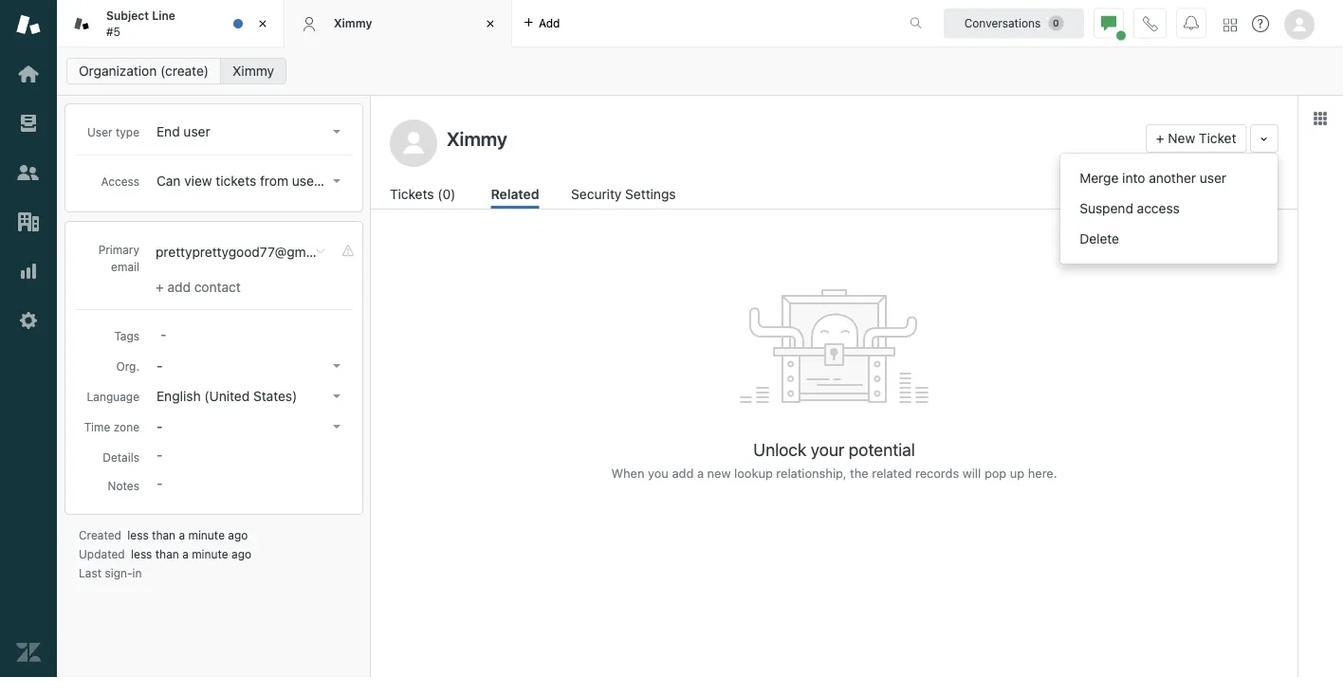 Task type: describe. For each thing, give the bounding box(es) containing it.
button displays agent's chat status as online. image
[[1102, 16, 1117, 31]]

tags
[[114, 329, 140, 343]]

zone
[[114, 420, 140, 434]]

related
[[491, 187, 540, 202]]

from
[[260, 173, 289, 189]]

customers image
[[16, 160, 41, 185]]

language
[[87, 390, 140, 403]]

get started image
[[16, 62, 41, 86]]

zendesk image
[[16, 641, 41, 665]]

secondary element
[[57, 52, 1344, 90]]

line
[[152, 9, 176, 22]]

+ add contact
[[156, 280, 241, 295]]

new
[[1169, 131, 1196, 146]]

- field
[[153, 324, 348, 345]]

notes
[[108, 479, 140, 493]]

#5
[[106, 25, 121, 38]]

lookup
[[735, 466, 773, 481]]

delete link
[[1061, 224, 1279, 254]]

time zone
[[84, 420, 140, 434]]

new
[[708, 466, 731, 481]]

contact
[[194, 280, 241, 295]]

user inside "button"
[[184, 124, 210, 140]]

1 vertical spatial a
[[179, 529, 185, 542]]

a inside unlock your potential when you add a new lookup relationship, the related records will pop up here.
[[698, 466, 704, 481]]

can view tickets from user's org.
[[157, 173, 357, 189]]

english (united states) button
[[151, 383, 348, 410]]

arrow down image for tickets
[[333, 179, 341, 183]]

conversations button
[[944, 8, 1085, 38]]

last
[[79, 567, 102, 580]]

org.
[[333, 173, 357, 189]]

sign-
[[105, 567, 133, 580]]

1 vertical spatial minute
[[192, 548, 228, 561]]

delete
[[1080, 231, 1120, 247]]

prettyprettygood77@gmail.com
[[156, 244, 350, 260]]

tickets
[[216, 173, 256, 189]]

0 vertical spatial ago
[[228, 529, 248, 542]]

relationship,
[[777, 466, 847, 481]]

+ for + add contact
[[156, 280, 164, 295]]

you
[[648, 466, 669, 481]]

can view tickets from user's org. button
[[151, 168, 357, 195]]

+ new ticket button
[[1146, 124, 1248, 153]]

merge into another user
[[1080, 170, 1227, 186]]

tickets (0)
[[390, 187, 456, 202]]

ximmy inside tab
[[334, 16, 372, 30]]

(create)
[[160, 63, 209, 79]]

user
[[87, 125, 113, 139]]

views image
[[16, 111, 41, 136]]

security
[[572, 187, 622, 202]]

records
[[916, 466, 960, 481]]

+ new ticket
[[1157, 131, 1237, 146]]

organization (create)
[[79, 63, 209, 79]]

security settings
[[572, 187, 676, 202]]

add inside unlock your potential when you add a new lookup relationship, the related records will pop up here.
[[672, 466, 694, 481]]

time
[[84, 420, 110, 434]]

ximmy link
[[220, 58, 287, 84]]

reporting image
[[16, 259, 41, 284]]

- button for time zone
[[151, 414, 348, 440]]

primary email
[[98, 243, 140, 273]]

ticket
[[1200, 131, 1237, 146]]

email
[[111, 260, 140, 273]]

here.
[[1029, 466, 1058, 481]]

0 horizontal spatial add
[[167, 280, 191, 295]]

user's
[[292, 173, 330, 189]]

view
[[184, 173, 212, 189]]

details
[[103, 451, 140, 464]]

organizations image
[[16, 210, 41, 234]]

created less than a minute ago updated less than a minute ago last sign-in
[[79, 529, 252, 580]]

1 close image from the left
[[253, 14, 272, 33]]

main element
[[0, 0, 57, 678]]

end user button
[[151, 119, 348, 145]]

- for org.
[[157, 358, 163, 374]]

(united
[[204, 389, 250, 404]]

into
[[1123, 170, 1146, 186]]



Task type: locate. For each thing, give the bounding box(es) containing it.
notifications image
[[1185, 16, 1200, 31]]

arrow down image inside can view tickets from user's org. button
[[333, 179, 341, 183]]

ago
[[228, 529, 248, 542], [232, 548, 252, 561]]

your
[[811, 439, 845, 460]]

2 horizontal spatial add
[[672, 466, 694, 481]]

- for time zone
[[157, 419, 163, 435]]

the
[[851, 466, 869, 481]]

updated
[[79, 548, 125, 561]]

1 arrow down image from the top
[[333, 130, 341, 134]]

0 vertical spatial user
[[184, 124, 210, 140]]

a right created at the left bottom of the page
[[179, 529, 185, 542]]

0 vertical spatial a
[[698, 466, 704, 481]]

subject
[[106, 9, 149, 22]]

arrow down image for end user
[[333, 130, 341, 134]]

0 vertical spatial add
[[539, 17, 560, 30]]

admin image
[[16, 308, 41, 333]]

0 vertical spatial than
[[152, 529, 176, 542]]

2 arrow down image from the top
[[333, 395, 341, 399]]

0 horizontal spatial close image
[[253, 14, 272, 33]]

tickets (0) link
[[390, 184, 459, 209]]

a
[[698, 466, 704, 481], [179, 529, 185, 542], [182, 548, 189, 561]]

2 - button from the top
[[151, 414, 348, 440]]

settings
[[626, 187, 676, 202]]

close image left add dropdown button
[[481, 14, 500, 33]]

1 horizontal spatial ximmy
[[334, 16, 372, 30]]

2 - from the top
[[157, 419, 163, 435]]

0 vertical spatial +
[[1157, 131, 1165, 146]]

1 vertical spatial ago
[[232, 548, 252, 561]]

organization (create) button
[[66, 58, 221, 84]]

states)
[[253, 389, 297, 404]]

pop
[[985, 466, 1007, 481]]

- button up english (united states) button
[[151, 353, 348, 380]]

suspend
[[1080, 201, 1134, 216]]

than
[[152, 529, 176, 542], [155, 548, 179, 561]]

1 vertical spatial -
[[157, 419, 163, 435]]

created
[[79, 529, 121, 542]]

tabs tab list
[[57, 0, 890, 47]]

0 vertical spatial arrow down image
[[333, 130, 341, 134]]

subject line #5
[[106, 9, 176, 38]]

end user
[[157, 124, 210, 140]]

3 arrow down image from the top
[[333, 425, 341, 429]]

potential
[[849, 439, 916, 460]]

(0)
[[438, 187, 456, 202]]

organization
[[79, 63, 157, 79]]

+ left new
[[1157, 131, 1165, 146]]

tickets
[[390, 187, 434, 202]]

2 vertical spatial a
[[182, 548, 189, 561]]

access
[[101, 175, 140, 188]]

merge
[[1080, 170, 1119, 186]]

than right updated
[[155, 548, 179, 561]]

add
[[539, 17, 560, 30], [167, 280, 191, 295], [672, 466, 694, 481]]

when
[[612, 466, 645, 481]]

0 horizontal spatial user
[[184, 124, 210, 140]]

+ inside button
[[1157, 131, 1165, 146]]

1 vertical spatial - button
[[151, 414, 348, 440]]

arrow down image right user's
[[333, 179, 341, 183]]

1 horizontal spatial add
[[539, 17, 560, 30]]

arrow down image for -
[[333, 364, 341, 368]]

0 vertical spatial minute
[[188, 529, 225, 542]]

0 vertical spatial - button
[[151, 353, 348, 380]]

arrow down image up org.
[[333, 130, 341, 134]]

ximmy
[[334, 16, 372, 30], [233, 63, 274, 79]]

primary
[[98, 243, 140, 256]]

arrow down image inside english (united states) button
[[333, 395, 341, 399]]

+
[[1157, 131, 1165, 146], [156, 280, 164, 295]]

than right created at the left bottom of the page
[[152, 529, 176, 542]]

end
[[157, 124, 180, 140]]

a left new
[[698, 466, 704, 481]]

arrow down image down - field
[[333, 364, 341, 368]]

1 horizontal spatial user
[[1200, 170, 1227, 186]]

add inside dropdown button
[[539, 17, 560, 30]]

user down ticket
[[1200, 170, 1227, 186]]

merge into another user link
[[1061, 163, 1279, 194]]

apps image
[[1314, 111, 1329, 126]]

None text field
[[441, 124, 1139, 153]]

0 horizontal spatial ximmy
[[233, 63, 274, 79]]

+ for + new ticket
[[1157, 131, 1165, 146]]

user type
[[87, 125, 140, 139]]

user
[[184, 124, 210, 140], [1200, 170, 1227, 186]]

zendesk products image
[[1224, 19, 1238, 32]]

1 vertical spatial less
[[131, 548, 152, 561]]

- button
[[151, 353, 348, 380], [151, 414, 348, 440]]

type
[[116, 125, 140, 139]]

get help image
[[1253, 15, 1270, 32]]

0 vertical spatial -
[[157, 358, 163, 374]]

-
[[157, 358, 163, 374], [157, 419, 163, 435]]

1 - button from the top
[[151, 353, 348, 380]]

2 vertical spatial add
[[672, 466, 694, 481]]

0 vertical spatial ximmy
[[334, 16, 372, 30]]

0 horizontal spatial +
[[156, 280, 164, 295]]

another
[[1150, 170, 1197, 186]]

access
[[1138, 201, 1180, 216]]

arrow down image down english (united states) button
[[333, 425, 341, 429]]

conversations
[[965, 17, 1042, 30]]

1 horizontal spatial close image
[[481, 14, 500, 33]]

+ left contact
[[156, 280, 164, 295]]

2 arrow down image from the top
[[333, 364, 341, 368]]

0 vertical spatial arrow down image
[[333, 179, 341, 183]]

- button down english (united states) button
[[151, 414, 348, 440]]

a right updated
[[182, 548, 189, 561]]

- right org.
[[157, 358, 163, 374]]

close image inside ximmy tab
[[481, 14, 500, 33]]

suspend access
[[1080, 201, 1180, 216]]

org.
[[116, 360, 140, 373]]

arrow down image right states)
[[333, 395, 341, 399]]

1 vertical spatial user
[[1200, 170, 1227, 186]]

security settings link
[[572, 184, 682, 209]]

arrow down image
[[333, 179, 341, 183], [333, 395, 341, 399], [333, 425, 341, 429]]

arrow down image inside "-" button
[[333, 364, 341, 368]]

ximmy tab
[[285, 0, 513, 47]]

minute
[[188, 529, 225, 542], [192, 548, 228, 561]]

english
[[157, 389, 201, 404]]

- right zone
[[157, 419, 163, 435]]

tab containing subject line
[[57, 0, 285, 47]]

zendesk support image
[[16, 12, 41, 37]]

arrow down image inside end user "button"
[[333, 130, 341, 134]]

0 vertical spatial less
[[128, 529, 149, 542]]

arrow down image
[[333, 130, 341, 134], [333, 364, 341, 368]]

close image
[[253, 14, 272, 33], [481, 14, 500, 33]]

- button for org.
[[151, 353, 348, 380]]

ximmy inside secondary element
[[233, 63, 274, 79]]

1 vertical spatial ximmy
[[233, 63, 274, 79]]

related link
[[491, 184, 540, 209]]

1 vertical spatial +
[[156, 280, 164, 295]]

1 vertical spatial add
[[167, 280, 191, 295]]

unlock
[[754, 439, 807, 460]]

1 arrow down image from the top
[[333, 179, 341, 183]]

add button
[[513, 0, 572, 47]]

2 close image from the left
[[481, 14, 500, 33]]

close image up ximmy link
[[253, 14, 272, 33]]

less
[[128, 529, 149, 542], [131, 548, 152, 561]]

related
[[873, 466, 913, 481]]

suspend access link
[[1061, 194, 1279, 224]]

will
[[963, 466, 982, 481]]

1 vertical spatial arrow down image
[[333, 364, 341, 368]]

2 vertical spatial arrow down image
[[333, 425, 341, 429]]

english (united states)
[[157, 389, 297, 404]]

1 vertical spatial arrow down image
[[333, 395, 341, 399]]

can
[[157, 173, 181, 189]]

arrow down image for states)
[[333, 395, 341, 399]]

1 horizontal spatial +
[[1157, 131, 1165, 146]]

user right the end at the top of page
[[184, 124, 210, 140]]

1 - from the top
[[157, 358, 163, 374]]

tab
[[57, 0, 285, 47]]

unlock your potential when you add a new lookup relationship, the related records will pop up here.
[[612, 439, 1058, 481]]

1 vertical spatial than
[[155, 548, 179, 561]]

up
[[1011, 466, 1025, 481]]

in
[[133, 567, 142, 580]]



Task type: vqa. For each thing, say whether or not it's contained in the screenshot.
the (create)
yes



